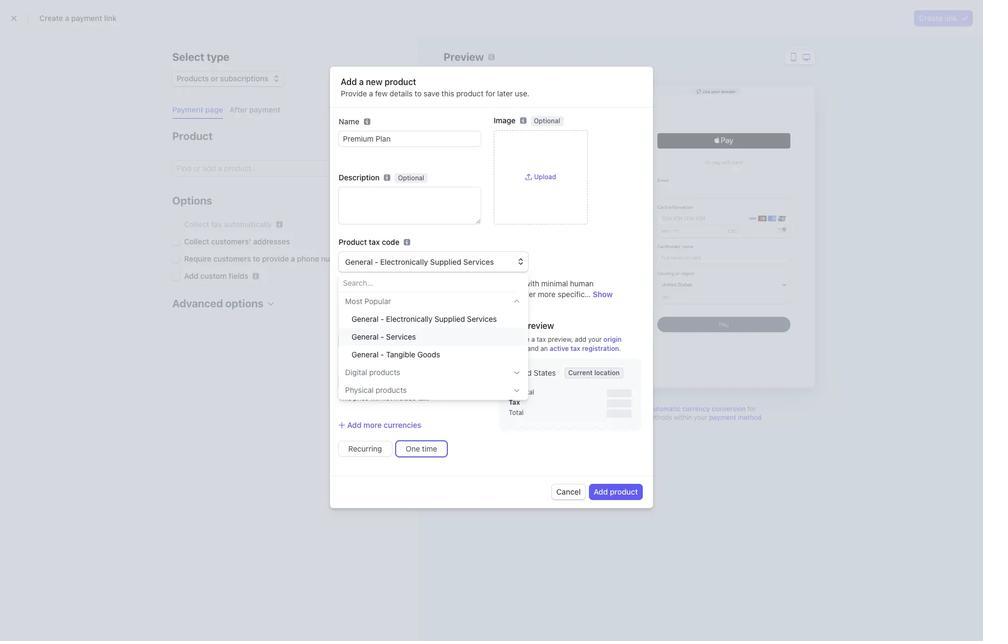 Task type: describe. For each thing, give the bounding box(es) containing it.
- down in
[[381, 332, 384, 341]]

method
[[738, 414, 762, 422]]

tax.
[[418, 394, 429, 402]]

origin
[[604, 335, 622, 343]]

tax down add
[[571, 344, 581, 353]]

currency
[[682, 405, 710, 413]]

add for a
[[341, 77, 357, 86]]

payment method settings
[[616, 414, 762, 430]]

add more currencies
[[347, 420, 421, 430]]

add for more
[[347, 420, 362, 430]]

digital products
[[345, 368, 400, 377]]

payment page tab panel
[[164, 119, 398, 326]]

more inside show more
[[339, 300, 357, 309]]

minimal
[[541, 279, 568, 288]]

0 vertical spatial product
[[385, 77, 416, 86]]

service
[[369, 279, 394, 288]]

tax for collect
[[211, 220, 222, 229]]

$
[[343, 377, 348, 386]]

1 horizontal spatial .
[[641, 422, 643, 430]]

conversion
[[712, 405, 746, 413]]

states
[[534, 368, 556, 377]]

1 link from the left
[[104, 13, 117, 23]]

payment inside after payment 'button'
[[249, 105, 280, 114]]

- down general - services at the bottom
[[381, 350, 384, 359]]

payment page button
[[168, 101, 230, 119]]

involvement,
[[339, 290, 383, 299]]

internet
[[496, 279, 523, 288]]

this
[[442, 89, 454, 98]]

product tax code
[[339, 237, 400, 246]]

within
[[674, 414, 692, 422]]

after payment
[[230, 105, 280, 114]]

digital
[[346, 279, 367, 288]]

to
[[500, 335, 508, 343]]

add for custom
[[184, 271, 198, 281]]

1 vertical spatial price
[[353, 394, 369, 402]]

code
[[382, 237, 400, 246]]

tax for include
[[366, 319, 377, 328]]

more inside button
[[364, 420, 382, 430]]

more inside a digital service provided mainly through the internet with minimal human involvement, relying on information technology. consider more specific…
[[538, 290, 556, 299]]

payment method settings link
[[616, 414, 762, 430]]

add a new product provide a few details to save this product for later use.
[[341, 77, 530, 98]]

products for physical products
[[376, 386, 407, 395]]

your inside for certain countries. you can enable more payment methods within your
[[694, 414, 707, 422]]

1 vertical spatial your
[[588, 335, 602, 343]]

mainly
[[429, 279, 451, 288]]

to inside payment page tab panel
[[253, 254, 260, 263]]

provided
[[396, 279, 427, 288]]

optional for description
[[398, 174, 424, 182]]

create a payment link
[[39, 13, 117, 23]]

digital
[[345, 368, 367, 377]]

registration
[[582, 344, 619, 353]]

Premium Plan, sunglasses, etc. text field
[[339, 131, 481, 146]]

0 horizontal spatial .
[[619, 344, 621, 353]]

1 vertical spatial services
[[467, 314, 497, 324]]

0 horizontal spatial and
[[528, 344, 539, 353]]

1 vertical spatial product
[[456, 89, 484, 98]]

create link button
[[915, 10, 973, 26]]

description
[[339, 173, 380, 182]]

payment inside for certain countries. you can enable more payment methods within your
[[617, 414, 644, 422]]

tax for product
[[369, 237, 380, 246]]

add product button
[[590, 485, 642, 500]]

relying
[[385, 290, 408, 299]]

use your domain
[[703, 89, 736, 93]]

later
[[497, 89, 513, 98]]

general inside dropdown button
[[345, 257, 373, 266]]

active tax registration link
[[550, 344, 619, 353]]

technology.
[[462, 290, 503, 299]]

your inside button
[[711, 89, 720, 93]]

current
[[568, 369, 593, 377]]

languages
[[603, 405, 635, 413]]

this
[[339, 394, 352, 402]]

customers'
[[211, 237, 251, 246]]

to inside add a new product provide a few details to save this product for later use.
[[415, 89, 422, 98]]

- inside dropdown button
[[375, 257, 378, 266]]

tax up an
[[537, 335, 546, 343]]

price preview
[[500, 321, 554, 330]]

general left in
[[352, 314, 379, 324]]

one
[[406, 444, 420, 453]]

create for create a payment link
[[39, 13, 63, 23]]

add more currencies button
[[339, 420, 421, 431]]

this price will not include tax.
[[339, 394, 429, 402]]

after payment button
[[225, 101, 287, 119]]

payment link settings tab list
[[168, 101, 398, 119]]

most popular
[[345, 297, 391, 306]]

general - services
[[352, 332, 416, 341]]

tangible
[[386, 350, 415, 359]]

human
[[570, 279, 594, 288]]

product inside button
[[610, 487, 638, 496]]

type
[[207, 51, 230, 63]]

over
[[577, 405, 591, 413]]

more inside for certain countries. you can enable more payment methods within your
[[600, 414, 616, 422]]

products for digital products
[[369, 368, 400, 377]]

can
[[565, 414, 576, 422]]

advanced options
[[172, 297, 264, 310]]

active
[[550, 344, 569, 353]]

most
[[345, 297, 363, 306]]

upload button
[[526, 173, 556, 182]]

for certain countries. you can enable more payment methods within your
[[497, 405, 756, 422]]

popular
[[365, 297, 391, 306]]

add custom fields
[[184, 271, 248, 281]]

domain
[[721, 89, 736, 93]]

0 vertical spatial enable
[[509, 335, 530, 343]]

$ button
[[339, 375, 348, 390]]

general - electronically supplied services inside dropdown button
[[345, 257, 494, 266]]

general - electronically supplied services inside list box
[[352, 314, 497, 324]]

enable inside for certain countries. you can enable more payment methods within your
[[578, 414, 598, 422]]

custom
[[200, 271, 227, 281]]

most popular button
[[339, 292, 528, 310]]

few
[[375, 89, 388, 98]]

general - electronically supplied services button
[[339, 252, 528, 272]]

include
[[394, 394, 416, 402]]

name
[[339, 117, 359, 126]]

automatic
[[650, 405, 681, 413]]

advanced options button
[[168, 290, 274, 311]]

not
[[382, 394, 392, 402]]

physical
[[345, 386, 374, 395]]

payment for payment page
[[172, 105, 203, 114]]

cancel
[[556, 487, 581, 496]]

cancel button
[[552, 485, 585, 500]]

with
[[525, 279, 539, 288]]



Task type: vqa. For each thing, say whether or not it's contained in the screenshot.
Brand associated with Brand color
no



Task type: locate. For each thing, give the bounding box(es) containing it.
1 vertical spatial general - electronically supplied services
[[352, 314, 497, 324]]

product
[[385, 77, 416, 86], [456, 89, 484, 98], [610, 487, 638, 496]]

electronically inside list box
[[386, 314, 433, 324]]

1 horizontal spatial your
[[694, 414, 707, 422]]

add
[[575, 335, 587, 343]]

0 vertical spatial optional
[[534, 117, 560, 125]]

and up methods
[[637, 405, 648, 413]]

1 vertical spatial to
[[253, 254, 260, 263]]

more
[[538, 290, 556, 299], [339, 300, 357, 309], [600, 414, 616, 422], [364, 420, 382, 430]]

- up general - services at the bottom
[[381, 314, 384, 324]]

your down automatic currency conversion link
[[694, 414, 707, 422]]

None text field
[[339, 187, 481, 224]]

methods
[[646, 414, 672, 422]]

1 vertical spatial price
[[339, 360, 357, 369]]

products or subscriptions button
[[172, 69, 284, 86]]

preview
[[444, 51, 484, 63]]

1 vertical spatial enable
[[578, 414, 598, 422]]

more down involvement,
[[339, 300, 357, 309]]

to enable a tax preview, add your
[[500, 335, 604, 343]]

1 vertical spatial .
[[641, 422, 643, 430]]

0 vertical spatial services
[[463, 257, 494, 266]]

1 horizontal spatial link
[[945, 13, 957, 23]]

1 create from the left
[[39, 13, 63, 23]]

add right cancel
[[594, 487, 608, 496]]

add up provide
[[341, 77, 357, 86]]

products inside 'button'
[[376, 386, 407, 395]]

payment inside button
[[172, 105, 203, 114]]

supports
[[549, 405, 576, 413]]

more up recurring at bottom
[[364, 420, 382, 430]]

payment links supports over 30 languages and automatic currency conversion
[[503, 405, 746, 413]]

add down require
[[184, 271, 198, 281]]

provide
[[262, 254, 289, 263]]

and an active tax registration .
[[526, 344, 621, 353]]

. down for certain countries. you can enable more payment methods within your
[[641, 422, 643, 430]]

upload
[[534, 173, 556, 181]]

consider
[[505, 290, 536, 299]]

1 horizontal spatial price
[[387, 319, 404, 328]]

1 horizontal spatial and
[[637, 405, 648, 413]]

0 vertical spatial your
[[711, 89, 720, 93]]

Search… field
[[339, 274, 515, 292]]

use.
[[515, 89, 530, 98]]

tax
[[509, 398, 520, 406]]

save
[[424, 89, 440, 98]]

2 link from the left
[[945, 13, 957, 23]]

for left later
[[486, 89, 495, 98]]

0 vertical spatial products
[[369, 368, 400, 377]]

require customers to provide a phone number
[[184, 254, 349, 263]]

1 vertical spatial supplied
[[435, 314, 465, 324]]

0 horizontal spatial price
[[353, 394, 369, 402]]

1 vertical spatial products
[[376, 386, 407, 395]]

0 horizontal spatial product
[[172, 130, 213, 142]]

collect for collect tax automatically
[[184, 220, 209, 229]]

0 vertical spatial supplied
[[430, 257, 461, 266]]

general - electronically supplied services up search… field
[[345, 257, 494, 266]]

tax left code
[[369, 237, 380, 246]]

0 horizontal spatial optional
[[398, 174, 424, 182]]

collect up require
[[184, 237, 209, 246]]

create
[[39, 13, 63, 23], [919, 13, 943, 23]]

a
[[339, 279, 344, 288]]

supplied inside dropdown button
[[430, 257, 461, 266]]

for inside for certain countries. you can enable more payment methods within your
[[748, 405, 756, 413]]

0 horizontal spatial for
[[486, 89, 495, 98]]

automatic currency conversion link
[[650, 405, 746, 413]]

2 horizontal spatial your
[[711, 89, 720, 93]]

add inside add more currencies button
[[347, 420, 362, 430]]

price up $
[[339, 360, 357, 369]]

1 vertical spatial for
[[748, 405, 756, 413]]

0 horizontal spatial your
[[588, 335, 602, 343]]

list box containing most popular
[[339, 292, 528, 417]]

.
[[619, 344, 621, 353], [641, 422, 643, 430]]

0 vertical spatial to
[[415, 89, 422, 98]]

0 vertical spatial for
[[486, 89, 495, 98]]

1 horizontal spatial payment
[[503, 405, 529, 413]]

1 vertical spatial product
[[339, 237, 367, 246]]

0 vertical spatial collect
[[184, 220, 209, 229]]

automatically
[[224, 220, 272, 229]]

create for create link
[[919, 13, 943, 23]]

services inside dropdown button
[[463, 257, 494, 266]]

tax
[[211, 220, 222, 229], [369, 237, 380, 246], [366, 319, 377, 328], [537, 335, 546, 343], [571, 344, 581, 353]]

your up registration
[[588, 335, 602, 343]]

1 vertical spatial and
[[637, 405, 648, 413]]

0 vertical spatial price
[[387, 319, 404, 328]]

optional
[[534, 117, 560, 125], [398, 174, 424, 182]]

2 horizontal spatial product
[[610, 487, 638, 496]]

payment inside payment method settings
[[709, 414, 736, 422]]

add product
[[594, 487, 638, 496]]

united states
[[509, 368, 556, 377]]

2 vertical spatial product
[[610, 487, 638, 496]]

supplied up mainly
[[430, 257, 461, 266]]

the
[[482, 279, 494, 288]]

1 horizontal spatial create
[[919, 13, 943, 23]]

1 horizontal spatial to
[[415, 89, 422, 98]]

add inside add product button
[[594, 487, 608, 496]]

1 collect from the top
[[184, 220, 209, 229]]

services up tangible
[[386, 332, 416, 341]]

services
[[463, 257, 494, 266], [467, 314, 497, 324], [386, 332, 416, 341]]

subtotal
[[509, 388, 534, 396]]

-
[[375, 257, 378, 266], [381, 314, 384, 324], [381, 332, 384, 341], [381, 350, 384, 359]]

payment up certain
[[503, 405, 529, 413]]

general down include tax in price
[[352, 332, 379, 341]]

product for product tax code
[[339, 237, 367, 246]]

1 horizontal spatial price
[[500, 321, 521, 330]]

1 vertical spatial payment
[[503, 405, 529, 413]]

in
[[379, 319, 385, 328]]

electronically up provided
[[380, 257, 428, 266]]

tax up customers' in the top of the page
[[211, 220, 222, 229]]

1 horizontal spatial for
[[748, 405, 756, 413]]

general - electronically supplied services down most popular button
[[352, 314, 497, 324]]

0 horizontal spatial to
[[253, 254, 260, 263]]

for inside add a new product provide a few details to save this product for later use.
[[486, 89, 495, 98]]

payment for payment links supports over 30 languages and automatic currency conversion
[[503, 405, 529, 413]]

digital products button
[[339, 363, 528, 381]]

price right in
[[387, 319, 404, 328]]

united
[[509, 368, 532, 377]]

and left an
[[528, 344, 539, 353]]

product up number
[[339, 237, 367, 246]]

to left the save on the top left
[[415, 89, 422, 98]]

1 horizontal spatial optional
[[534, 117, 560, 125]]

optional right image
[[534, 117, 560, 125]]

create inside button
[[919, 13, 943, 23]]

to left provide
[[253, 254, 260, 263]]

countries.
[[520, 414, 550, 422]]

0 horizontal spatial create
[[39, 13, 63, 23]]

1 horizontal spatial enable
[[578, 414, 598, 422]]

product
[[172, 130, 213, 142], [339, 237, 367, 246]]

optional down premium plan, sunglasses, etc. text field
[[398, 174, 424, 182]]

services down show more button
[[467, 314, 497, 324]]

phone
[[297, 254, 319, 263]]

link inside create link button
[[945, 13, 957, 23]]

2 vertical spatial services
[[386, 332, 416, 341]]

select type
[[172, 51, 230, 63]]

product down payment page button
[[172, 130, 213, 142]]

enable up address
[[509, 335, 530, 343]]

number
[[321, 254, 349, 263]]

electronically down on
[[386, 314, 433, 324]]

use
[[703, 89, 710, 93]]

or
[[211, 74, 218, 83]]

tax inside payment page tab panel
[[211, 220, 222, 229]]

1 horizontal spatial product
[[339, 237, 367, 246]]

add up recurring at bottom
[[347, 420, 362, 430]]

supplied down most popular button
[[435, 314, 465, 324]]

price up to
[[500, 321, 521, 330]]

0 horizontal spatial link
[[104, 13, 117, 23]]

origin address link
[[500, 335, 622, 353]]

tax left in
[[366, 319, 377, 328]]

0 vertical spatial price
[[500, 321, 521, 330]]

more down 'minimal'
[[538, 290, 556, 299]]

0 vertical spatial electronically
[[380, 257, 428, 266]]

. down origin
[[619, 344, 621, 353]]

0 vertical spatial and
[[528, 344, 539, 353]]

details
[[390, 89, 413, 98]]

enable down the over
[[578, 414, 598, 422]]

0 vertical spatial general - electronically supplied services
[[345, 257, 494, 266]]

electronically inside dropdown button
[[380, 257, 428, 266]]

30
[[592, 405, 601, 413]]

0 horizontal spatial product
[[385, 77, 416, 86]]

a inside tab panel
[[291, 254, 295, 263]]

0 horizontal spatial price
[[339, 360, 357, 369]]

image
[[494, 116, 516, 125]]

general up 'digital products'
[[352, 350, 379, 359]]

your right use
[[711, 89, 720, 93]]

list box
[[339, 292, 528, 417]]

through
[[453, 279, 480, 288]]

currencies
[[384, 420, 421, 430]]

specific…
[[558, 290, 591, 299]]

recurring
[[348, 444, 382, 453]]

0 vertical spatial product
[[172, 130, 213, 142]]

1 vertical spatial collect
[[184, 237, 209, 246]]

add inside add a new product provide a few details to save this product for later use.
[[341, 77, 357, 86]]

current location
[[568, 369, 620, 377]]

and
[[528, 344, 539, 353], [637, 405, 648, 413]]

services up the at the top of page
[[463, 257, 494, 266]]

1 vertical spatial electronically
[[386, 314, 433, 324]]

location
[[594, 369, 620, 377]]

for up the method
[[748, 405, 756, 413]]

show more button
[[339, 290, 613, 309]]

supplied
[[430, 257, 461, 266], [435, 314, 465, 324]]

collect down options
[[184, 220, 209, 229]]

addresses
[[253, 237, 290, 246]]

add for product
[[594, 487, 608, 496]]

payment left page
[[172, 105, 203, 114]]

include tax in price
[[339, 319, 404, 328]]

price
[[387, 319, 404, 328], [353, 394, 369, 402]]

include
[[339, 319, 364, 328]]

your
[[711, 89, 720, 93], [588, 335, 602, 343], [694, 414, 707, 422]]

options
[[225, 297, 264, 310]]

2 create from the left
[[919, 13, 943, 23]]

- down product tax code
[[375, 257, 378, 266]]

products inside button
[[369, 368, 400, 377]]

add inside payment page tab panel
[[184, 271, 198, 281]]

optional for image
[[534, 117, 560, 125]]

collect tax automatically
[[184, 220, 272, 229]]

price left will
[[353, 394, 369, 402]]

0 horizontal spatial enable
[[509, 335, 530, 343]]

products
[[369, 368, 400, 377], [376, 386, 407, 395]]

product for product
[[172, 130, 213, 142]]

settings
[[616, 422, 641, 430]]

0 vertical spatial payment
[[172, 105, 203, 114]]

price for price preview
[[500, 321, 521, 330]]

0 vertical spatial .
[[619, 344, 621, 353]]

add
[[341, 77, 357, 86], [184, 271, 198, 281], [347, 420, 362, 430], [594, 487, 608, 496]]

2 collect from the top
[[184, 237, 209, 246]]

advanced
[[172, 297, 223, 310]]

general up digital
[[345, 257, 373, 266]]

after
[[230, 105, 247, 114]]

on
[[410, 290, 419, 299]]

price for price
[[339, 360, 357, 369]]

select
[[172, 51, 204, 63]]

collect for collect customers' addresses
[[184, 237, 209, 246]]

2 vertical spatial your
[[694, 414, 707, 422]]

a digital service provided mainly through the internet with minimal human involvement, relying on information technology. consider more specific…
[[339, 279, 594, 299]]

require
[[184, 254, 211, 263]]

product inside payment page tab panel
[[172, 130, 213, 142]]

1 vertical spatial optional
[[398, 174, 424, 182]]

1 horizontal spatial product
[[456, 89, 484, 98]]

time
[[422, 444, 437, 453]]

0 horizontal spatial payment
[[172, 105, 203, 114]]

goods
[[417, 350, 440, 359]]

physical products button
[[339, 381, 528, 399]]

total
[[509, 409, 524, 417]]

more down "30 languages" link
[[600, 414, 616, 422]]



